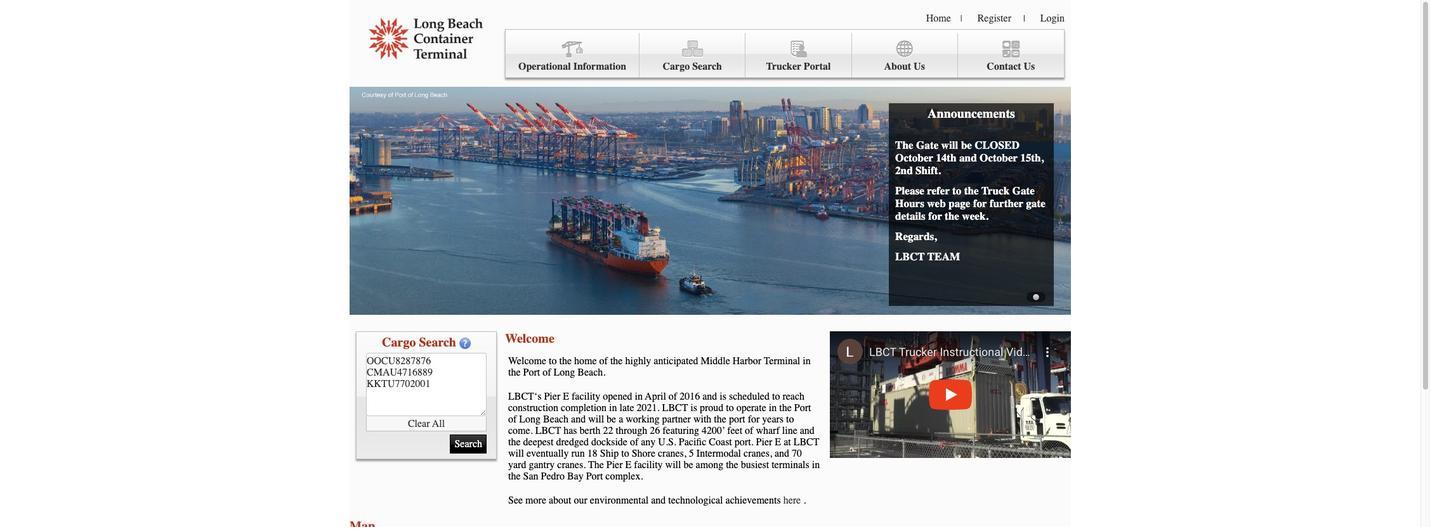 Task type: vqa. For each thing, say whether or not it's contained in the screenshot.
©
no



Task type: describe. For each thing, give the bounding box(es) containing it.
terminal
[[764, 356, 800, 367]]

run
[[571, 449, 585, 460]]

0 horizontal spatial is
[[690, 403, 697, 414]]

5
[[689, 449, 694, 460]]

in inside welcome to the home of the highly anticipated middle harbor terminal in the port of long beach.
[[803, 356, 811, 367]]

of up construction
[[543, 367, 551, 379]]

gate
[[1026, 197, 1046, 210]]

pacific
[[679, 437, 706, 449]]

truck
[[981, 185, 1010, 197]]

through
[[616, 426, 647, 437]]

here link
[[783, 496, 801, 507]]

lbct down regards,​
[[895, 251, 925, 263]]

14th and
[[936, 152, 977, 164]]

1 | from the left
[[961, 13, 962, 24]]

for inside lbct's pier e facility opened in april of 2016 and is scheduled to reach construction completion in late 2021.  lbct is proud to operate in the port of long beach and will be a working partner with the port for years to come.  lbct has berth 22 through 26 featuring 4200' feet of wharf line and the deepest dredged dockside of any u.s. pacific coast port. pier e at lbct will eventually run 18 ship to shore cranes, 5 intermodal cranes, and 70 yard gantry cranes. the pier e facility will be among the busiest terminals in the san pedro bay port complex.
[[748, 414, 760, 426]]

gantry
[[529, 460, 555, 471]]

team
[[927, 251, 960, 263]]

Enter container numbers and/ or booking numbers. text field
[[366, 353, 487, 417]]

page
[[949, 197, 970, 210]]

among
[[696, 460, 723, 471]]

15th,
[[1020, 152, 1044, 164]]

to right years on the bottom of page
[[786, 414, 794, 426]]

welcome for welcome to the home of the highly anticipated middle harbor terminal in the port of long beach.
[[508, 356, 546, 367]]

details
[[895, 210, 926, 223]]

login link
[[1040, 13, 1065, 24]]

wharf
[[756, 426, 780, 437]]

proud
[[700, 403, 723, 414]]

middle
[[701, 356, 730, 367]]

lbct up featuring
[[662, 403, 688, 414]]

2 vertical spatial be
[[684, 460, 693, 471]]

1 cranes, from the left
[[658, 449, 686, 460]]

gate inside please refer to the truck gate hours web page for further gate details for the week.
[[1012, 185, 1035, 197]]

long inside lbct's pier e facility opened in april of 2016 and is scheduled to reach construction completion in late 2021.  lbct is proud to operate in the port of long beach and will be a working partner with the port for years to come.  lbct has berth 22 through 26 featuring 4200' feet of wharf line and the deepest dredged dockside of any u.s. pacific coast port. pier e at lbct will eventually run 18 ship to shore cranes, 5 intermodal cranes, and 70 yard gantry cranes. the pier e facility will be among the busiest terminals in the san pedro bay port complex.
[[519, 414, 541, 426]]

berth
[[580, 426, 601, 437]]

cranes.
[[557, 460, 586, 471]]

trucker
[[766, 61, 801, 72]]

a
[[619, 414, 623, 426]]

technological
[[668, 496, 723, 507]]

clear all button
[[366, 417, 487, 432]]

of right feet
[[745, 426, 753, 437]]

see more about our environmental and technological achievements here .
[[508, 496, 806, 507]]

with
[[693, 414, 711, 426]]

home
[[926, 13, 951, 24]]

portal
[[804, 61, 831, 72]]

eventually
[[527, 449, 569, 460]]

2 vertical spatial pier
[[606, 460, 623, 471]]

2016
[[680, 391, 700, 403]]

please
[[895, 185, 924, 197]]

all
[[432, 418, 445, 430]]

to inside please refer to the truck gate hours web page for further gate details for the week.
[[952, 185, 962, 197]]

opened
[[603, 391, 632, 403]]

0 horizontal spatial facility
[[572, 391, 600, 403]]

us for contact us
[[1024, 61, 1035, 72]]

dockside
[[591, 437, 627, 449]]

register link
[[978, 13, 1011, 24]]

welcome for welcome
[[505, 332, 554, 346]]

of down lbct's
[[508, 414, 517, 426]]

the up lbct's
[[508, 367, 521, 379]]

working
[[626, 414, 660, 426]]

contact us
[[987, 61, 1035, 72]]

and right "line"
[[800, 426, 815, 437]]

.
[[803, 496, 806, 507]]

trucker portal
[[766, 61, 831, 72]]

0 horizontal spatial cargo
[[382, 336, 416, 350]]

u.s.
[[658, 437, 676, 449]]

week.
[[962, 210, 988, 223]]

environmental
[[590, 496, 649, 507]]

our
[[574, 496, 587, 507]]

1 horizontal spatial search
[[692, 61, 722, 72]]

0 horizontal spatial e
[[563, 391, 569, 403]]

beach.
[[578, 367, 605, 379]]

has
[[564, 426, 577, 437]]

regards,​
[[895, 230, 937, 243]]

reach
[[783, 391, 805, 403]]

san
[[523, 471, 538, 483]]

deepest
[[523, 437, 554, 449]]

yard
[[508, 460, 526, 471]]

18
[[587, 449, 598, 460]]

welcome to the home of the highly anticipated middle harbor terminal in the port of long beach.
[[508, 356, 811, 379]]

us for about us
[[914, 61, 925, 72]]

highly
[[625, 356, 651, 367]]

the left truck
[[964, 185, 979, 197]]

1 horizontal spatial e
[[625, 460, 632, 471]]

partner
[[662, 414, 691, 426]]

the right among
[[726, 460, 738, 471]]

lbct's
[[508, 391, 542, 403]]

web
[[927, 197, 946, 210]]

dredged
[[556, 437, 589, 449]]

0 horizontal spatial pier
[[544, 391, 560, 403]]

in right operate
[[769, 403, 777, 414]]

closed
[[975, 139, 1020, 152]]

2 october from the left
[[980, 152, 1018, 164]]

announcements
[[928, 107, 1015, 121]]

2nd
[[895, 164, 913, 177]]

about us
[[884, 61, 925, 72]]

please refer to the truck gate hours web page for further gate details for the week.
[[895, 185, 1046, 223]]

menu bar containing operational information
[[505, 29, 1065, 78]]

port.
[[735, 437, 754, 449]]

26
[[650, 426, 660, 437]]

2 cranes, from the left
[[744, 449, 772, 460]]

see
[[508, 496, 523, 507]]

4200'
[[702, 426, 725, 437]]

the gate will be closed october 14th and october 15th, 2nd shift.
[[895, 139, 1044, 177]]

22
[[603, 426, 613, 437]]

terminals
[[772, 460, 809, 471]]

1 vertical spatial facility
[[634, 460, 663, 471]]



Task type: locate. For each thing, give the bounding box(es) containing it.
to left reach at the right of page
[[772, 391, 780, 403]]

0 horizontal spatial |
[[961, 13, 962, 24]]

shift.
[[916, 164, 941, 177]]

for right details
[[928, 210, 942, 223]]

2 horizontal spatial be
[[961, 139, 972, 152]]

and left '70'
[[775, 449, 789, 460]]

us
[[914, 61, 925, 72], [1024, 61, 1035, 72]]

of left any
[[630, 437, 638, 449]]

april
[[645, 391, 666, 403]]

cargo
[[663, 61, 690, 72], [382, 336, 416, 350]]

long
[[554, 367, 575, 379], [519, 414, 541, 426]]

featuring
[[663, 426, 699, 437]]

0 horizontal spatial long
[[519, 414, 541, 426]]

lbct's pier e facility opened in april of 2016 and is scheduled to reach construction completion in late 2021.  lbct is proud to operate in the port of long beach and will be a working partner with the port for years to come.  lbct has berth 22 through 26 featuring 4200' feet of wharf line and the deepest dredged dockside of any u.s. pacific coast port. pier e at lbct will eventually run 18 ship to shore cranes, 5 intermodal cranes, and 70 yard gantry cranes. the pier e facility will be among the busiest terminals in the san pedro bay port complex.
[[508, 391, 820, 483]]

1 horizontal spatial |
[[1023, 13, 1025, 24]]

0 horizontal spatial for
[[748, 414, 760, 426]]

the left week.
[[945, 210, 959, 223]]

gate right truck
[[1012, 185, 1035, 197]]

is left proud
[[690, 403, 697, 414]]

1 vertical spatial long
[[519, 414, 541, 426]]

0 horizontal spatial us
[[914, 61, 925, 72]]

lbct
[[895, 251, 925, 263], [662, 403, 688, 414], [535, 426, 561, 437], [794, 437, 819, 449]]

facility down any
[[634, 460, 663, 471]]

cargo search link
[[640, 33, 746, 78]]

port inside welcome to the home of the highly anticipated middle harbor terminal in the port of long beach.
[[523, 367, 540, 379]]

register
[[978, 13, 1011, 24]]

search
[[692, 61, 722, 72], [419, 336, 456, 350]]

late
[[620, 403, 634, 414]]

pedro
[[541, 471, 565, 483]]

and right 'beach'
[[571, 414, 586, 426]]

beach
[[543, 414, 569, 426]]

| right home
[[961, 13, 962, 24]]

gate
[[916, 139, 939, 152], [1012, 185, 1035, 197]]

0 vertical spatial search
[[692, 61, 722, 72]]

the
[[895, 139, 913, 152], [588, 460, 604, 471]]

the left san at the left bottom of the page
[[508, 471, 521, 483]]

anticipated
[[654, 356, 698, 367]]

2 vertical spatial port
[[586, 471, 603, 483]]

2 horizontal spatial port
[[794, 403, 811, 414]]

at
[[784, 437, 791, 449]]

the inside the gate will be closed october 14th and october 15th, 2nd shift.
[[895, 139, 913, 152]]

70
[[792, 449, 802, 460]]

| left "login" 'link'
[[1023, 13, 1025, 24]]

the inside lbct's pier e facility opened in april of 2016 and is scheduled to reach construction completion in late 2021.  lbct is proud to operate in the port of long beach and will be a working partner with the port for years to come.  lbct has berth 22 through 26 featuring 4200' feet of wharf line and the deepest dredged dockside of any u.s. pacific coast port. pier e at lbct will eventually run 18 ship to shore cranes, 5 intermodal cranes, and 70 yard gantry cranes. the pier e facility will be among the busiest terminals in the san pedro bay port complex.
[[588, 460, 604, 471]]

e
[[563, 391, 569, 403], [775, 437, 781, 449], [625, 460, 632, 471]]

1 vertical spatial welcome
[[508, 356, 546, 367]]

pier
[[544, 391, 560, 403], [756, 437, 772, 449], [606, 460, 623, 471]]

of right home
[[599, 356, 608, 367]]

2 | from the left
[[1023, 13, 1025, 24]]

contact
[[987, 61, 1021, 72]]

years
[[762, 414, 784, 426]]

0 horizontal spatial october
[[895, 152, 933, 164]]

and right 2016
[[702, 391, 717, 403]]

to right proud
[[726, 403, 734, 414]]

the up "line"
[[779, 403, 792, 414]]

menu bar
[[505, 29, 1065, 78]]

lbct left has
[[535, 426, 561, 437]]

0 horizontal spatial search
[[419, 336, 456, 350]]

1 horizontal spatial be
[[684, 460, 693, 471]]

1 vertical spatial port
[[794, 403, 811, 414]]

the
[[964, 185, 979, 197], [945, 210, 959, 223], [559, 356, 572, 367], [610, 356, 623, 367], [508, 367, 521, 379], [779, 403, 792, 414], [714, 414, 726, 426], [508, 437, 521, 449], [726, 460, 738, 471], [508, 471, 521, 483]]

information
[[573, 61, 626, 72]]

ship
[[600, 449, 619, 460]]

long down lbct's
[[519, 414, 541, 426]]

come.
[[508, 426, 533, 437]]

1 horizontal spatial the
[[895, 139, 913, 152]]

1 us from the left
[[914, 61, 925, 72]]

in left late
[[609, 403, 617, 414]]

for right the page
[[973, 197, 987, 210]]

operate
[[736, 403, 766, 414]]

to left home
[[549, 356, 557, 367]]

be left a
[[607, 414, 616, 426]]

bay
[[567, 471, 584, 483]]

0 vertical spatial welcome
[[505, 332, 554, 346]]

long inside welcome to the home of the highly anticipated middle harbor terminal in the port of long beach.
[[554, 367, 575, 379]]

more
[[525, 496, 546, 507]]

1 horizontal spatial us
[[1024, 61, 1035, 72]]

1 october from the left
[[895, 152, 933, 164]]

1 vertical spatial cargo search
[[382, 336, 456, 350]]

1 vertical spatial e
[[775, 437, 781, 449]]

be inside the gate will be closed october 14th and october 15th, 2nd shift.
[[961, 139, 972, 152]]

be
[[961, 139, 972, 152], [607, 414, 616, 426], [684, 460, 693, 471]]

further
[[990, 197, 1023, 210]]

1 horizontal spatial cranes,
[[744, 449, 772, 460]]

trucker portal link
[[746, 33, 852, 78]]

shore
[[632, 449, 655, 460]]

1 vertical spatial gate
[[1012, 185, 1035, 197]]

operational information
[[518, 61, 626, 72]]

1 horizontal spatial cargo search
[[663, 61, 722, 72]]

1 horizontal spatial is
[[720, 391, 726, 403]]

0 vertical spatial port
[[523, 367, 540, 379]]

0 vertical spatial pier
[[544, 391, 560, 403]]

2 us from the left
[[1024, 61, 1035, 72]]

is left scheduled
[[720, 391, 726, 403]]

the up yard
[[508, 437, 521, 449]]

0 horizontal spatial the
[[588, 460, 604, 471]]

the left home
[[559, 356, 572, 367]]

gate inside the gate will be closed october 14th and october 15th, 2nd shift.
[[916, 139, 939, 152]]

0 vertical spatial gate
[[916, 139, 939, 152]]

1 horizontal spatial port
[[586, 471, 603, 483]]

1 horizontal spatial for
[[928, 210, 942, 223]]

login
[[1040, 13, 1065, 24]]

in right terminal
[[803, 356, 811, 367]]

1 horizontal spatial pier
[[606, 460, 623, 471]]

0 vertical spatial cargo search
[[663, 61, 722, 72]]

1 horizontal spatial gate
[[1012, 185, 1035, 197]]

port
[[729, 414, 745, 426]]

1 vertical spatial the
[[588, 460, 604, 471]]

cranes, down wharf
[[744, 449, 772, 460]]

busiest
[[741, 460, 769, 471]]

achievements
[[726, 496, 781, 507]]

to right ship
[[621, 449, 629, 460]]

0 vertical spatial be
[[961, 139, 972, 152]]

pier up 'beach'
[[544, 391, 560, 403]]

0 horizontal spatial gate
[[916, 139, 939, 152]]

port right bay
[[586, 471, 603, 483]]

lbct team
[[895, 251, 960, 263]]

clear
[[408, 418, 430, 430]]

1 vertical spatial search
[[419, 336, 456, 350]]

for right port
[[748, 414, 760, 426]]

2021.
[[637, 403, 660, 414]]

2 vertical spatial e
[[625, 460, 632, 471]]

clear all
[[408, 418, 445, 430]]

1 horizontal spatial cargo
[[663, 61, 690, 72]]

e left at
[[775, 437, 781, 449]]

contact us link
[[958, 33, 1064, 78]]

the left highly
[[610, 356, 623, 367]]

None submit
[[450, 435, 487, 454]]

1 vertical spatial pier
[[756, 437, 772, 449]]

welcome
[[505, 332, 554, 346], [508, 356, 546, 367]]

to inside welcome to the home of the highly anticipated middle harbor terminal in the port of long beach.
[[549, 356, 557, 367]]

of left 2016
[[669, 391, 677, 403]]

gate up shift.
[[916, 139, 939, 152]]

0 horizontal spatial port
[[523, 367, 540, 379]]

port up "line"
[[794, 403, 811, 414]]

october up please
[[895, 152, 933, 164]]

2 horizontal spatial e
[[775, 437, 781, 449]]

2 horizontal spatial for
[[973, 197, 987, 210]]

lbct right at
[[794, 437, 819, 449]]

operational
[[518, 61, 571, 72]]

0 horizontal spatial be
[[607, 414, 616, 426]]

pier right the "port."
[[756, 437, 772, 449]]

facility
[[572, 391, 600, 403], [634, 460, 663, 471]]

about us link
[[852, 33, 958, 78]]

1 horizontal spatial facility
[[634, 460, 663, 471]]

in right '70'
[[812, 460, 820, 471]]

operational information link
[[506, 33, 640, 78]]

2 horizontal spatial pier
[[756, 437, 772, 449]]

be left the closed
[[961, 139, 972, 152]]

us right contact
[[1024, 61, 1035, 72]]

about
[[549, 496, 571, 507]]

0 vertical spatial e
[[563, 391, 569, 403]]

cranes, left 5
[[658, 449, 686, 460]]

will
[[941, 139, 958, 152], [588, 414, 604, 426], [508, 449, 524, 460], [665, 460, 681, 471]]

pier down dockside
[[606, 460, 623, 471]]

1 horizontal spatial october
[[980, 152, 1018, 164]]

0 vertical spatial cargo
[[663, 61, 690, 72]]

hours
[[895, 197, 924, 210]]

us right about
[[914, 61, 925, 72]]

the left port
[[714, 414, 726, 426]]

and left technological
[[651, 496, 666, 507]]

construction
[[508, 403, 558, 414]]

e up 'beach'
[[563, 391, 569, 403]]

0 horizontal spatial cargo search
[[382, 336, 456, 350]]

intermodal
[[697, 449, 741, 460]]

october up truck
[[980, 152, 1018, 164]]

will inside the gate will be closed october 14th and october 15th, 2nd shift.
[[941, 139, 958, 152]]

will down come.
[[508, 449, 524, 460]]

here
[[783, 496, 801, 507]]

the right run
[[588, 460, 604, 471]]

0 vertical spatial facility
[[572, 391, 600, 403]]

0 vertical spatial long
[[554, 367, 575, 379]]

refer
[[927, 185, 950, 197]]

cargo search
[[663, 61, 722, 72], [382, 336, 456, 350]]

facility down beach.
[[572, 391, 600, 403]]

complex.
[[606, 471, 643, 483]]

long left beach.
[[554, 367, 575, 379]]

welcome inside welcome to the home of the highly anticipated middle harbor terminal in the port of long beach.
[[508, 356, 546, 367]]

1 vertical spatial cargo
[[382, 336, 416, 350]]

will left 5
[[665, 460, 681, 471]]

coast
[[709, 437, 732, 449]]

0 vertical spatial the
[[895, 139, 913, 152]]

be left among
[[684, 460, 693, 471]]

to right refer
[[952, 185, 962, 197]]

1 horizontal spatial long
[[554, 367, 575, 379]]

in right late
[[635, 391, 643, 403]]

will left a
[[588, 414, 604, 426]]

port up lbct's
[[523, 367, 540, 379]]

the up the 2nd
[[895, 139, 913, 152]]

for
[[973, 197, 987, 210], [928, 210, 942, 223], [748, 414, 760, 426]]

1 vertical spatial be
[[607, 414, 616, 426]]

e left 'shore' at the left of the page
[[625, 460, 632, 471]]

0 horizontal spatial cranes,
[[658, 449, 686, 460]]

line
[[782, 426, 797, 437]]

will down announcements
[[941, 139, 958, 152]]



